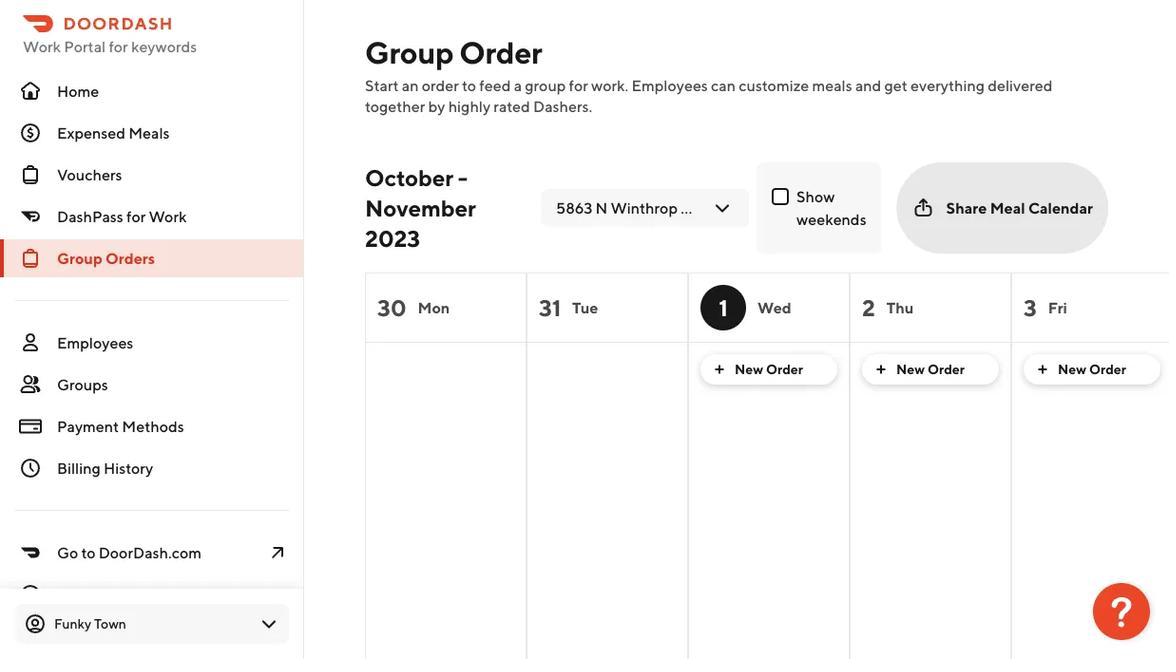Task type: vqa. For each thing, say whether or not it's contained in the screenshot.
the middle New Order Button
yes



Task type: describe. For each thing, give the bounding box(es) containing it.
billing history
[[57, 460, 153, 478]]

2023
[[365, 225, 420, 252]]

-
[[458, 164, 467, 191]]

ave
[[681, 199, 708, 217]]

go to doordash.com link
[[0, 534, 304, 572]]

winthrop
[[611, 199, 678, 217]]

october - november 2023
[[365, 164, 476, 252]]

dashpass for work link
[[0, 198, 304, 236]]

3
[[1024, 294, 1037, 321]]

can
[[711, 77, 736, 95]]

group orders
[[57, 249, 155, 268]]

order inside group order start an order to feed a group for work. employees can customize meals and get everything delivered together by highly rated dashers.
[[459, 34, 542, 70]]

mon
[[418, 299, 450, 317]]

by
[[428, 97, 445, 115]]

group orders link
[[0, 240, 304, 278]]

customize
[[739, 77, 809, 95]]

n
[[595, 199, 608, 217]]

everything
[[911, 77, 985, 95]]

open resource center image
[[1093, 584, 1150, 641]]

order for 1
[[766, 362, 803, 377]]

billing history link
[[0, 450, 304, 488]]

go to doordash.com
[[57, 544, 201, 562]]

expensed meals link
[[0, 114, 304, 152]]

group order start an order to feed a group for work. employees can customize meals and get everything delivered together by highly rated dashers.
[[365, 34, 1053, 115]]

vouchers link
[[0, 156, 304, 194]]

group
[[525, 77, 566, 95]]

thu
[[887, 299, 914, 317]]

show
[[797, 188, 835, 206]]

for inside group order start an order to feed a group for work. employees can customize meals and get everything delivered together by highly rated dashers.
[[569, 77, 588, 95]]

31
[[539, 294, 561, 321]]

5863 n winthrop ave
[[556, 199, 708, 217]]

weekends
[[797, 211, 866, 229]]

payment
[[57, 418, 119, 436]]

work.
[[591, 77, 628, 95]]

5863 n winthrop ave button
[[541, 189, 749, 227]]

go
[[57, 544, 78, 562]]

together
[[365, 97, 425, 115]]

calendar
[[1028, 199, 1093, 217]]

start
[[365, 77, 399, 95]]

0 horizontal spatial to
[[81, 544, 96, 562]]

vouchers
[[57, 166, 122, 184]]

Show weekends checkbox
[[772, 188, 789, 205]]

history
[[104, 460, 153, 478]]

work inside dashpass for work link
[[149, 208, 187, 226]]

new order button for 2
[[862, 355, 999, 385]]

groups link
[[0, 366, 304, 404]]

tue
[[572, 299, 598, 317]]



Task type: locate. For each thing, give the bounding box(es) containing it.
dashpass for work
[[57, 208, 187, 226]]

1 vertical spatial employees
[[57, 334, 133, 352]]

new down fri
[[1058, 362, 1086, 377]]

3 new order button from the left
[[1024, 355, 1160, 385]]

an
[[402, 77, 419, 95]]

doordash.com
[[99, 544, 201, 562]]

orders
[[106, 249, 155, 268]]

group up an
[[365, 34, 454, 70]]

meal
[[990, 199, 1025, 217]]

1 new from the left
[[735, 362, 763, 377]]

group inside "link"
[[57, 249, 102, 268]]

0 horizontal spatial new
[[735, 362, 763, 377]]

new order down fri
[[1058, 362, 1126, 377]]

highly
[[448, 97, 491, 115]]

work portal for keywords
[[23, 38, 197, 56]]

work up "group orders" "link"
[[149, 208, 187, 226]]

funky town
[[54, 616, 126, 632]]

0 vertical spatial for
[[109, 38, 128, 56]]

2
[[862, 294, 875, 321]]

new order
[[735, 362, 803, 377], [896, 362, 965, 377], [1058, 362, 1126, 377]]

new for 3
[[1058, 362, 1086, 377]]

2 new order from the left
[[896, 362, 965, 377]]

0 vertical spatial work
[[23, 38, 61, 56]]

dashpass
[[57, 208, 123, 226]]

group for orders
[[57, 249, 102, 268]]

new
[[735, 362, 763, 377], [896, 362, 925, 377], [1058, 362, 1086, 377]]

employees inside employees link
[[57, 334, 133, 352]]

group down dashpass at the left of page
[[57, 249, 102, 268]]

october
[[365, 164, 453, 191]]

delivered
[[988, 77, 1053, 95]]

1 horizontal spatial new order button
[[862, 355, 999, 385]]

1 horizontal spatial group
[[365, 34, 454, 70]]

5863
[[556, 199, 592, 217]]

0 horizontal spatial new order button
[[700, 355, 837, 385]]

groups
[[57, 376, 108, 394]]

new order down wed in the top right of the page
[[735, 362, 803, 377]]

employees left 'can'
[[632, 77, 708, 95]]

feed
[[479, 77, 511, 95]]

group inside group order start an order to feed a group for work. employees can customize meals and get everything delivered together by highly rated dashers.
[[365, 34, 454, 70]]

funky
[[54, 616, 91, 632]]

2 horizontal spatial new
[[1058, 362, 1086, 377]]

payment methods
[[57, 418, 184, 436]]

show weekends
[[797, 188, 866, 229]]

2 horizontal spatial new order
[[1058, 362, 1126, 377]]

meals
[[128, 124, 170, 142]]

3 new from the left
[[1058, 362, 1086, 377]]

1 horizontal spatial work
[[149, 208, 187, 226]]

for
[[109, 38, 128, 56], [569, 77, 588, 95], [126, 208, 146, 226]]

billing
[[57, 460, 101, 478]]

30
[[377, 294, 406, 321]]

group for order
[[365, 34, 454, 70]]

employees up "groups"
[[57, 334, 133, 352]]

1 new order from the left
[[735, 362, 803, 377]]

1 horizontal spatial employees
[[632, 77, 708, 95]]

1 vertical spatial to
[[81, 544, 96, 562]]

order for 2
[[928, 362, 965, 377]]

0 horizontal spatial work
[[23, 38, 61, 56]]

town
[[94, 616, 126, 632]]

employees inside group order start an order to feed a group for work. employees can customize meals and get everything delivered together by highly rated dashers.
[[632, 77, 708, 95]]

0 horizontal spatial employees
[[57, 334, 133, 352]]

1 vertical spatial work
[[149, 208, 187, 226]]

share meal calendar
[[946, 199, 1093, 217]]

new order button down wed in the top right of the page
[[700, 355, 837, 385]]

new down wed in the top right of the page
[[735, 362, 763, 377]]

expensed meals
[[57, 124, 170, 142]]

order
[[422, 77, 459, 95]]

rated
[[494, 97, 530, 115]]

payment methods link
[[0, 408, 304, 446]]

portal
[[64, 38, 106, 56]]

3 new order from the left
[[1058, 362, 1126, 377]]

new order button down thu at top
[[862, 355, 999, 385]]

group
[[365, 34, 454, 70], [57, 249, 102, 268]]

employees
[[632, 77, 708, 95], [57, 334, 133, 352]]

1 horizontal spatial new order
[[896, 362, 965, 377]]

methods
[[122, 418, 184, 436]]

november
[[365, 194, 476, 221]]

for right portal
[[109, 38, 128, 56]]

and
[[855, 77, 881, 95]]

new order down thu at top
[[896, 362, 965, 377]]

share
[[946, 199, 987, 217]]

work
[[23, 38, 61, 56], [149, 208, 187, 226]]

1 vertical spatial for
[[569, 77, 588, 95]]

home
[[57, 82, 99, 100]]

keywords
[[131, 38, 197, 56]]

to inside group order start an order to feed a group for work. employees can customize meals and get everything delivered together by highly rated dashers.
[[462, 77, 476, 95]]

1 horizontal spatial to
[[462, 77, 476, 95]]

support link
[[0, 576, 304, 614]]

1 new order button from the left
[[700, 355, 837, 385]]

a
[[514, 77, 522, 95]]

new order button
[[700, 355, 837, 385], [862, 355, 999, 385], [1024, 355, 1160, 385]]

new order for 2
[[896, 362, 965, 377]]

to up the highly
[[462, 77, 476, 95]]

meals
[[812, 77, 852, 95]]

new for 2
[[896, 362, 925, 377]]

wed
[[757, 299, 791, 317]]

1 horizontal spatial new
[[896, 362, 925, 377]]

employees link
[[0, 324, 304, 362]]

0 vertical spatial group
[[365, 34, 454, 70]]

new order button down fri
[[1024, 355, 1160, 385]]

dashers.
[[533, 97, 592, 115]]

2 new order button from the left
[[862, 355, 999, 385]]

2 new from the left
[[896, 362, 925, 377]]

home link
[[0, 72, 304, 110]]

new down thu at top
[[896, 362, 925, 377]]

order for 3
[[1089, 362, 1126, 377]]

new order button for 1
[[700, 355, 837, 385]]

order
[[459, 34, 542, 70], [766, 362, 803, 377], [928, 362, 965, 377], [1089, 362, 1126, 377]]

to right go
[[81, 544, 96, 562]]

new order button for 3
[[1024, 355, 1160, 385]]

new order for 1
[[735, 362, 803, 377]]

support
[[57, 586, 113, 604]]

expensed
[[57, 124, 125, 142]]

new order for 3
[[1058, 362, 1126, 377]]

0 vertical spatial employees
[[632, 77, 708, 95]]

0 horizontal spatial new order
[[735, 362, 803, 377]]

for up orders
[[126, 208, 146, 226]]

2 horizontal spatial new order button
[[1024, 355, 1160, 385]]

work left portal
[[23, 38, 61, 56]]

for up the "dashers."
[[569, 77, 588, 95]]

1
[[719, 294, 728, 321]]

to
[[462, 77, 476, 95], [81, 544, 96, 562]]

new for 1
[[735, 362, 763, 377]]

0 vertical spatial to
[[462, 77, 476, 95]]

2 vertical spatial for
[[126, 208, 146, 226]]

share meal calendar button
[[897, 163, 1108, 254]]

fri
[[1048, 299, 1067, 317]]

get
[[884, 77, 908, 95]]

0 horizontal spatial group
[[57, 249, 102, 268]]

1 vertical spatial group
[[57, 249, 102, 268]]



